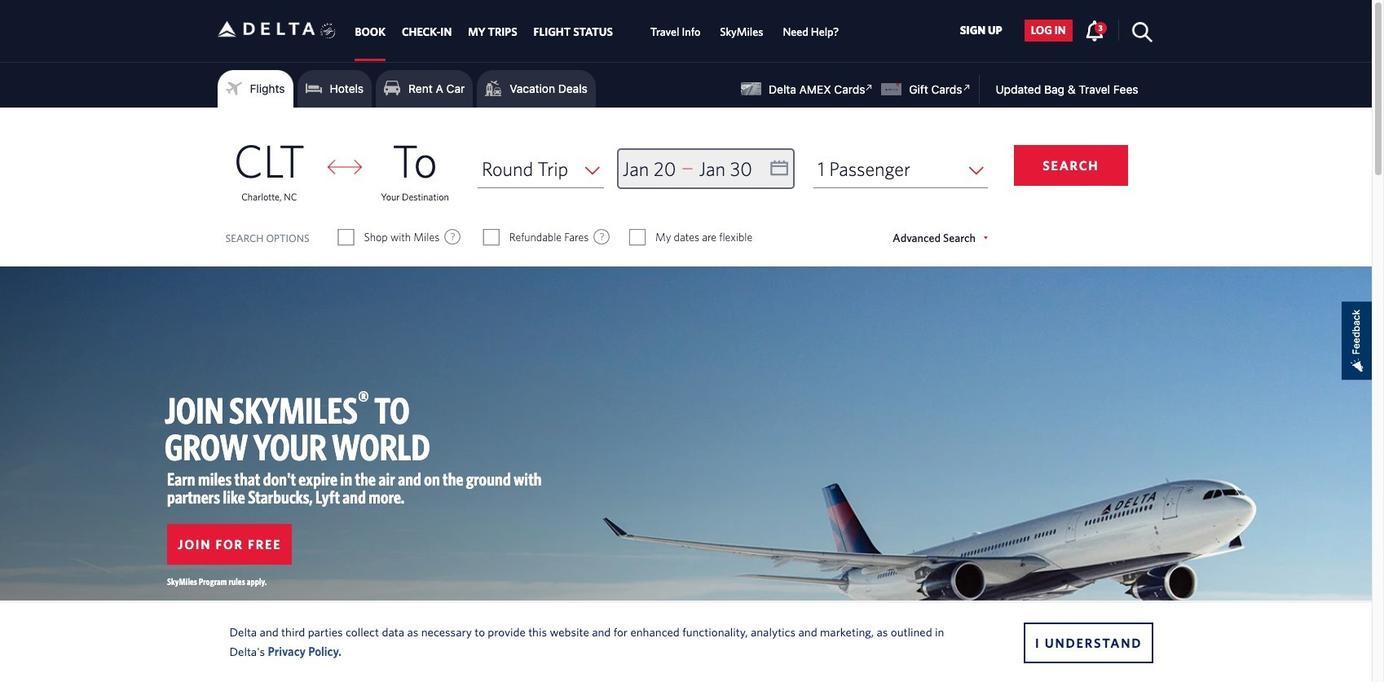 Task type: vqa. For each thing, say whether or not it's contained in the screenshot.
tab panel
yes



Task type: describe. For each thing, give the bounding box(es) containing it.
delta air lines image
[[217, 4, 315, 55]]

2 this link opens another site in a new window that may not follow the same accessibility policies as delta air lines. image from the left
[[959, 80, 975, 95]]

1 this link opens another site in a new window that may not follow the same accessibility policies as delta air lines. image from the left
[[862, 80, 878, 95]]



Task type: locate. For each thing, give the bounding box(es) containing it.
tab list
[[347, 0, 849, 61]]

this link opens another site in a new window that may not follow the same accessibility policies as delta air lines. image
[[862, 80, 878, 95], [959, 80, 975, 95]]

0 horizontal spatial this link opens another site in a new window that may not follow the same accessibility policies as delta air lines. image
[[862, 80, 878, 95]]

None text field
[[619, 150, 793, 188]]

None checkbox
[[339, 229, 354, 245], [484, 229, 499, 245], [630, 229, 645, 245], [339, 229, 354, 245], [484, 229, 499, 245], [630, 229, 645, 245]]

tab panel
[[0, 108, 1373, 267]]

None field
[[478, 150, 604, 188], [814, 150, 988, 188], [478, 150, 604, 188], [814, 150, 988, 188]]

skyteam image
[[320, 6, 336, 56]]

1 horizontal spatial this link opens another site in a new window that may not follow the same accessibility policies as delta air lines. image
[[959, 80, 975, 95]]



